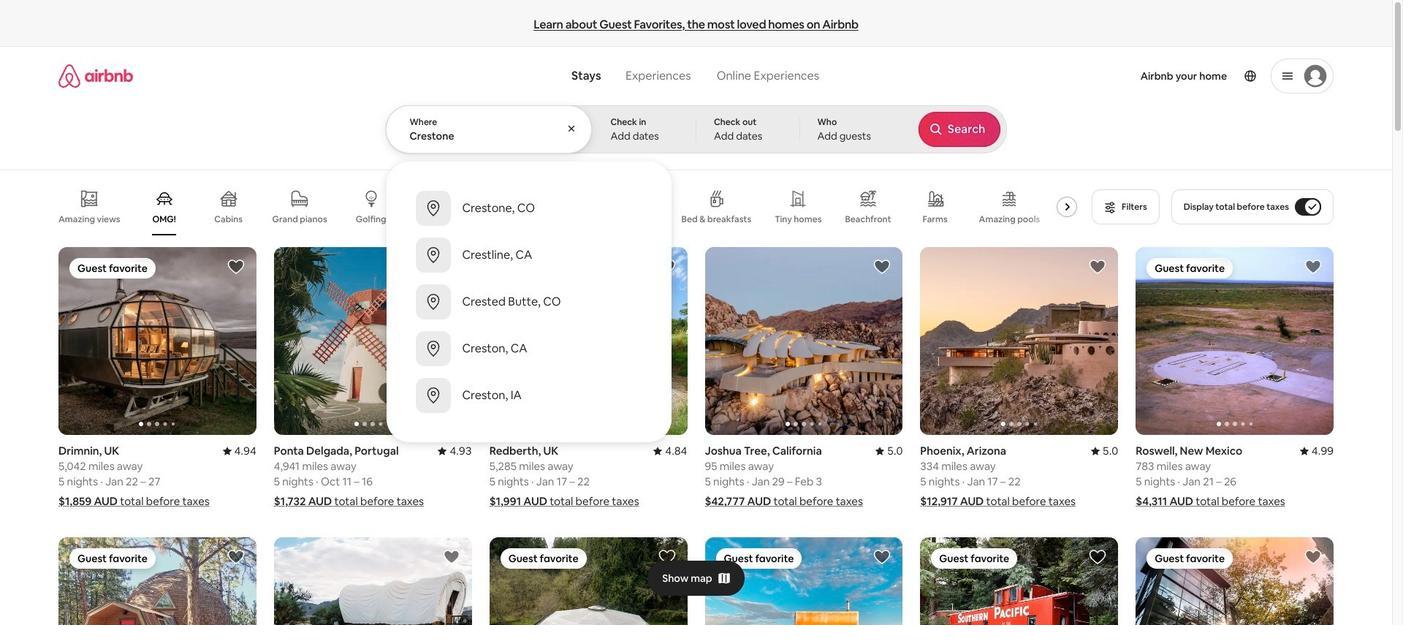 Task type: vqa. For each thing, say whether or not it's contained in the screenshot.
right Taxes
no



Task type: describe. For each thing, give the bounding box(es) containing it.
5.0 out of 5 average rating image for 'add to wishlist: joshua tree, california' image
[[876, 444, 903, 458]]

what can we help you find? tab list
[[560, 60, 704, 92]]

search suggestions list box
[[386, 173, 672, 431]]

2 option from the top
[[386, 232, 672, 279]]

1 option from the top
[[386, 185, 672, 232]]

add to wishlist: redberth, uk image
[[658, 258, 676, 276]]

4.84 out of 5 average rating image
[[654, 444, 688, 458]]

add to wishlist: ponta delgada, portugal image
[[443, 258, 460, 276]]

add to wishlist: brush prairie, washington image
[[658, 549, 676, 566]]

add to wishlist: cupertino, california image
[[1090, 549, 1107, 566]]

add to wishlist: roswell, new mexico image
[[1305, 258, 1323, 276]]

Search destinations search field
[[410, 129, 569, 143]]

add to wishlist: page, arizona image
[[874, 549, 892, 566]]

5.0 out of 5 average rating image for the add to wishlist: phoenix, arizona icon
[[1091, 444, 1119, 458]]

add to wishlist: los angeles, california image
[[1305, 549, 1323, 566]]

add to wishlist: sandy valley, nevada image
[[443, 549, 460, 566]]

4.93 out of 5 average rating image
[[438, 444, 472, 458]]



Task type: locate. For each thing, give the bounding box(es) containing it.
group
[[58, 178, 1084, 235], [58, 247, 257, 435], [274, 247, 472, 435], [490, 247, 688, 435], [705, 247, 903, 435], [921, 247, 1317, 435], [1136, 247, 1334, 435], [58, 538, 257, 625], [274, 538, 472, 625], [490, 538, 688, 625], [705, 538, 903, 625], [921, 538, 1119, 625], [1136, 538, 1334, 625]]

2 5.0 out of 5 average rating image from the left
[[1091, 444, 1119, 458]]

1 5.0 out of 5 average rating image from the left
[[876, 444, 903, 458]]

tab panel
[[386, 105, 1007, 442]]

add to wishlist: bend, oregon image
[[227, 549, 245, 566]]

4.94 out of 5 average rating image
[[223, 444, 257, 458]]

4 option from the top
[[386, 325, 672, 372]]

None search field
[[386, 47, 1007, 442]]

profile element
[[843, 47, 1334, 105]]

add to wishlist: phoenix, arizona image
[[1090, 258, 1107, 276]]

5 option from the top
[[386, 372, 672, 419]]

5.0 out of 5 average rating image
[[876, 444, 903, 458], [1091, 444, 1119, 458]]

4.99 out of 5 average rating image
[[1301, 444, 1334, 458]]

add to wishlist: drimnin, uk image
[[227, 258, 245, 276]]

option
[[386, 185, 672, 232], [386, 232, 672, 279], [386, 279, 672, 325], [386, 325, 672, 372], [386, 372, 672, 419]]

1 horizontal spatial 5.0 out of 5 average rating image
[[1091, 444, 1119, 458]]

0 horizontal spatial 5.0 out of 5 average rating image
[[876, 444, 903, 458]]

add to wishlist: joshua tree, california image
[[874, 258, 892, 276]]

3 option from the top
[[386, 279, 672, 325]]



